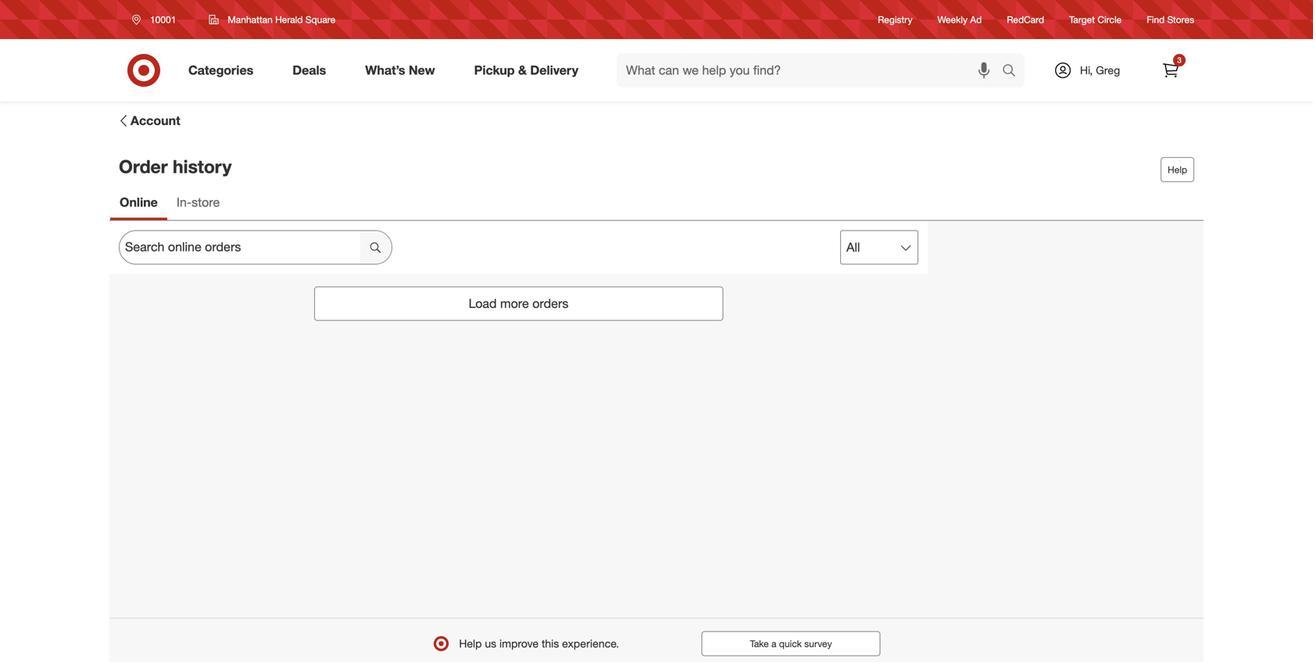 Task type: locate. For each thing, give the bounding box(es) containing it.
take
[[750, 638, 769, 650]]

new
[[409, 63, 435, 78]]

0 horizontal spatial help
[[459, 637, 482, 651]]

find stores
[[1147, 14, 1194, 25]]

What can we help you find? suggestions appear below search field
[[617, 53, 1006, 88]]

1 horizontal spatial help
[[1168, 164, 1187, 176]]

load more orders button
[[314, 286, 723, 321]]

what's new
[[365, 63, 435, 78]]

store
[[192, 195, 220, 210]]

this
[[542, 637, 559, 651]]

orders
[[533, 296, 569, 311]]

0 vertical spatial help
[[1168, 164, 1187, 176]]

target circle link
[[1069, 13, 1122, 26]]

registry
[[878, 14, 913, 25]]

greg
[[1096, 63, 1120, 77]]

quick
[[779, 638, 802, 650]]

registry link
[[878, 13, 913, 26]]

help button
[[1161, 157, 1194, 182]]

None text field
[[119, 230, 392, 265]]

redcard
[[1007, 14, 1044, 25]]

find
[[1147, 14, 1165, 25]]

search button
[[995, 53, 1033, 91]]

order
[[119, 155, 168, 177]]

help
[[1168, 164, 1187, 176], [459, 637, 482, 651]]

deals
[[293, 63, 326, 78]]

target circle
[[1069, 14, 1122, 25]]

1 vertical spatial help
[[459, 637, 482, 651]]

help for help us improve this experience.
[[459, 637, 482, 651]]

account link
[[116, 111, 181, 130]]

a
[[772, 638, 777, 650]]

find stores link
[[1147, 13, 1194, 26]]

10001
[[150, 14, 176, 25]]

online
[[120, 195, 158, 210]]

&
[[518, 63, 527, 78]]

help inside button
[[1168, 164, 1187, 176]]

categories
[[188, 63, 253, 78]]

online link
[[110, 187, 167, 220]]

3 link
[[1154, 53, 1188, 88]]

weekly ad link
[[938, 13, 982, 26]]

us
[[485, 637, 497, 651]]

redcard link
[[1007, 13, 1044, 26]]



Task type: describe. For each thing, give the bounding box(es) containing it.
stores
[[1168, 14, 1194, 25]]

in-
[[177, 195, 192, 210]]

improve
[[500, 637, 539, 651]]

history
[[173, 155, 232, 177]]

target
[[1069, 14, 1095, 25]]

delivery
[[530, 63, 579, 78]]

hi,
[[1080, 63, 1093, 77]]

in-store
[[177, 195, 220, 210]]

manhattan herald square
[[228, 14, 336, 25]]

in-store link
[[167, 187, 229, 220]]

manhattan herald square button
[[199, 5, 346, 34]]

deals link
[[279, 53, 346, 88]]

help for help
[[1168, 164, 1187, 176]]

what's new link
[[352, 53, 455, 88]]

load more orders
[[469, 296, 569, 311]]

weekly ad
[[938, 14, 982, 25]]

categories link
[[175, 53, 273, 88]]

manhattan
[[228, 14, 273, 25]]

pickup
[[474, 63, 515, 78]]

take a quick survey
[[750, 638, 832, 650]]

pickup & delivery
[[474, 63, 579, 78]]

ad
[[970, 14, 982, 25]]

circle
[[1098, 14, 1122, 25]]

load
[[469, 296, 497, 311]]

take a quick survey button
[[701, 631, 881, 656]]

pickup & delivery link
[[461, 53, 598, 88]]

search
[[995, 64, 1033, 79]]

3
[[1177, 55, 1182, 65]]

more
[[500, 296, 529, 311]]

survey
[[805, 638, 832, 650]]

experience.
[[562, 637, 619, 651]]

square
[[305, 14, 336, 25]]

what's
[[365, 63, 405, 78]]

order history
[[119, 155, 232, 177]]

weekly
[[938, 14, 968, 25]]

10001 button
[[122, 5, 193, 34]]

hi, greg
[[1080, 63, 1120, 77]]

account
[[131, 113, 180, 128]]

help us improve this experience.
[[459, 637, 619, 651]]

herald
[[275, 14, 303, 25]]



Task type: vqa. For each thing, say whether or not it's contained in the screenshot.
the load
yes



